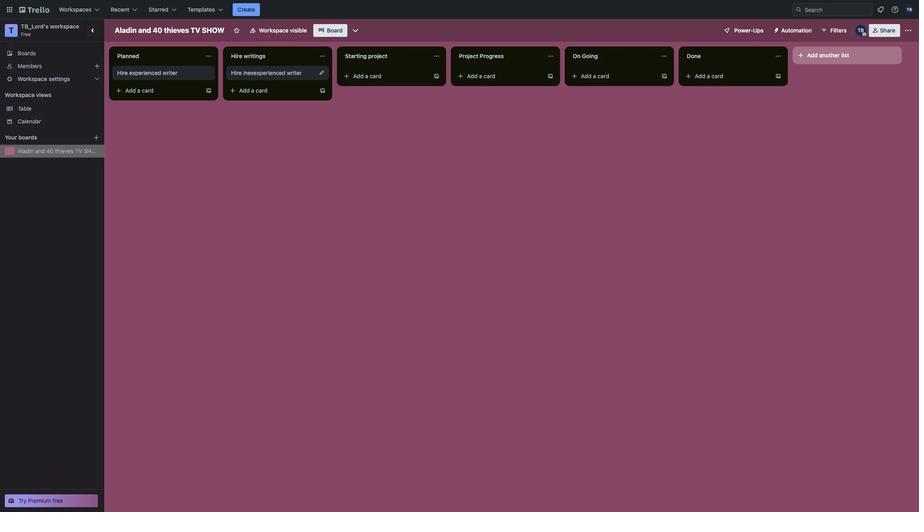 Task type: vqa. For each thing, say whether or not it's contained in the screenshot.
Your boards
yes



Task type: locate. For each thing, give the bounding box(es) containing it.
a for hire writings
[[251, 87, 254, 94]]

a for done
[[707, 73, 710, 79]]

hire down the hire writings
[[231, 69, 242, 76]]

members link
[[0, 60, 104, 73]]

show
[[202, 26, 224, 35], [84, 148, 101, 154]]

free
[[53, 498, 63, 504]]

40 down your boards with 1 items element
[[46, 148, 53, 154]]

add a card down experienced
[[125, 87, 154, 94]]

automation
[[781, 27, 812, 34]]

hire inside "link"
[[117, 69, 128, 76]]

add a card down done
[[695, 73, 723, 79]]

tb_lord (tylerblack44) image
[[855, 25, 867, 36]]

free
[[21, 31, 31, 37]]

add a card button down on going text box
[[568, 70, 658, 83]]

customize views image
[[352, 26, 360, 35]]

0 vertical spatial and
[[138, 26, 151, 35]]

1 horizontal spatial 40
[[153, 26, 162, 35]]

add a card button down hire experienced writer "link"
[[112, 84, 202, 97]]

tb_lord's
[[21, 23, 49, 30]]

card for planned
[[142, 87, 154, 94]]

0 horizontal spatial thieves
[[55, 148, 74, 154]]

card down inexexperienced
[[256, 87, 268, 94]]

tv
[[191, 26, 200, 35], [75, 148, 82, 154]]

open information menu image
[[891, 6, 899, 14]]

card down project
[[370, 73, 382, 79]]

settings
[[49, 75, 70, 82]]

thieves down starred dropdown button
[[164, 26, 189, 35]]

board link
[[313, 24, 348, 37]]

0 vertical spatial show
[[202, 26, 224, 35]]

workspace inside popup button
[[18, 75, 47, 82]]

0 horizontal spatial and
[[35, 148, 45, 154]]

workspace left visible at the top left
[[259, 27, 289, 34]]

add a card button
[[340, 70, 430, 83], [454, 70, 544, 83], [568, 70, 658, 83], [682, 70, 772, 83], [112, 84, 202, 97], [226, 84, 316, 97]]

writer left edit card image
[[287, 69, 302, 76]]

40
[[153, 26, 162, 35], [46, 148, 53, 154]]

workspace
[[50, 23, 79, 30]]

a down experienced
[[137, 87, 140, 94]]

add another list
[[807, 52, 849, 59]]

add down inexexperienced
[[239, 87, 250, 94]]

aladin
[[115, 26, 137, 35], [18, 148, 34, 154]]

add for starting project
[[353, 73, 364, 79]]

0 vertical spatial aladin
[[115, 26, 137, 35]]

members
[[18, 63, 42, 69]]

0 vertical spatial aladin and 40 thieves tv show
[[115, 26, 224, 35]]

1 vertical spatial show
[[84, 148, 101, 154]]

1 horizontal spatial and
[[138, 26, 151, 35]]

writer inside 'link'
[[287, 69, 302, 76]]

writer down "planned" text field
[[163, 69, 177, 76]]

0 vertical spatial thieves
[[164, 26, 189, 35]]

create from template… image for done
[[775, 73, 782, 79]]

table link
[[18, 105, 100, 113]]

0 horizontal spatial aladin and 40 thieves tv show
[[18, 148, 101, 154]]

1 vertical spatial tv
[[75, 148, 82, 154]]

card down progress
[[484, 73, 496, 79]]

add
[[807, 52, 818, 59], [353, 73, 364, 79], [467, 73, 478, 79], [581, 73, 592, 79], [695, 73, 706, 79], [125, 87, 136, 94], [239, 87, 250, 94]]

add down on going on the top right of the page
[[581, 73, 592, 79]]

1 writer from the left
[[163, 69, 177, 76]]

hire experienced writer link
[[117, 69, 210, 77]]

and
[[138, 26, 151, 35], [35, 148, 45, 154]]

another
[[819, 52, 840, 59]]

Done text field
[[682, 50, 770, 63]]

back to home image
[[19, 3, 49, 16]]

add for done
[[695, 73, 706, 79]]

Hire writings text field
[[226, 50, 315, 63]]

add a card for hire writings
[[239, 87, 268, 94]]

card down on going text box
[[598, 73, 610, 79]]

0 vertical spatial tv
[[191, 26, 200, 35]]

boards
[[18, 50, 36, 57]]

workspaces
[[59, 6, 92, 13]]

create from template… image for starting project
[[433, 73, 440, 79]]

add a card button down project progress 'text field' on the top of the page
[[454, 70, 544, 83]]

0 horizontal spatial show
[[84, 148, 101, 154]]

show down add board image
[[84, 148, 101, 154]]

writer for hire inexexperienced writer
[[287, 69, 302, 76]]

share button
[[869, 24, 900, 37]]

Board name text field
[[111, 24, 229, 37]]

power-ups
[[734, 27, 764, 34]]

0 horizontal spatial aladin
[[18, 148, 34, 154]]

writings
[[244, 53, 266, 59]]

add a card button down starting project text field
[[340, 70, 430, 83]]

a down starting project
[[365, 73, 368, 79]]

a down inexexperienced
[[251, 87, 254, 94]]

create from template… image
[[433, 73, 440, 79], [547, 73, 554, 79], [775, 73, 782, 79], [205, 87, 212, 94], [319, 87, 326, 94]]

create from template… image for hire writings
[[319, 87, 326, 94]]

filters
[[830, 27, 847, 34]]

add a card button for hire writings
[[226, 84, 316, 97]]

primary element
[[0, 0, 919, 19]]

40 down starred at the left top
[[153, 26, 162, 35]]

t link
[[5, 24, 18, 37]]

your boards
[[5, 134, 37, 141]]

workspace inside button
[[259, 27, 289, 34]]

Planned text field
[[112, 50, 201, 63]]

hire for hire inexexperienced writer
[[231, 69, 242, 76]]

2 writer from the left
[[287, 69, 302, 76]]

hire
[[231, 53, 242, 59], [117, 69, 128, 76], [231, 69, 242, 76]]

aladin and 40 thieves tv show down starred dropdown button
[[115, 26, 224, 35]]

tyler black (tylerblack44) image
[[905, 5, 914, 14]]

add a card button down "hire inexexperienced writer"
[[226, 84, 316, 97]]

tv inside board name text field
[[191, 26, 200, 35]]

add a card button for planned
[[112, 84, 202, 97]]

going
[[582, 53, 598, 59]]

thieves
[[164, 26, 189, 35], [55, 148, 74, 154]]

writer
[[163, 69, 177, 76], [287, 69, 302, 76]]

0 notifications image
[[876, 5, 886, 14]]

add for project progress
[[467, 73, 478, 79]]

2 vertical spatial workspace
[[5, 91, 35, 98]]

workspace for workspace settings
[[18, 75, 47, 82]]

hire down planned
[[117, 69, 128, 76]]

aladin and 40 thieves tv show
[[115, 26, 224, 35], [18, 148, 101, 154]]

add a card down starting project
[[353, 73, 382, 79]]

add a card down project progress
[[467, 73, 496, 79]]

0 horizontal spatial 40
[[46, 148, 53, 154]]

calendar
[[18, 118, 41, 125]]

add a card
[[353, 73, 382, 79], [467, 73, 496, 79], [581, 73, 610, 79], [695, 73, 723, 79], [125, 87, 154, 94], [239, 87, 268, 94]]

boards link
[[0, 47, 104, 60]]

recent button
[[106, 3, 142, 16]]

and down your boards with 1 items element
[[35, 148, 45, 154]]

card
[[370, 73, 382, 79], [484, 73, 496, 79], [598, 73, 610, 79], [712, 73, 723, 79], [142, 87, 154, 94], [256, 87, 268, 94]]

workspace visible button
[[245, 24, 312, 37]]

list
[[841, 52, 849, 59]]

0 horizontal spatial writer
[[163, 69, 177, 76]]

tv down the templates
[[191, 26, 200, 35]]

add down project at the top of the page
[[467, 73, 478, 79]]

1 horizontal spatial show
[[202, 26, 224, 35]]

hire left writings
[[231, 53, 242, 59]]

thieves down your boards with 1 items element
[[55, 148, 74, 154]]

1 vertical spatial 40
[[46, 148, 53, 154]]

experienced
[[129, 69, 161, 76]]

workspace settings button
[[0, 73, 104, 85]]

add a card for project progress
[[467, 73, 496, 79]]

0 vertical spatial workspace
[[259, 27, 289, 34]]

and down starred at the left top
[[138, 26, 151, 35]]

1 horizontal spatial aladin and 40 thieves tv show
[[115, 26, 224, 35]]

1 vertical spatial thieves
[[55, 148, 74, 154]]

add down done
[[695, 73, 706, 79]]

add down experienced
[[125, 87, 136, 94]]

create button
[[233, 3, 260, 16]]

add a card button down done text field
[[682, 70, 772, 83]]

tv down calendar link
[[75, 148, 82, 154]]

0 vertical spatial 40
[[153, 26, 162, 35]]

1 horizontal spatial tv
[[191, 26, 200, 35]]

add a card for planned
[[125, 87, 154, 94]]

boards
[[18, 134, 37, 141]]

a
[[365, 73, 368, 79], [479, 73, 482, 79], [593, 73, 596, 79], [707, 73, 710, 79], [137, 87, 140, 94], [251, 87, 254, 94]]

card down done text field
[[712, 73, 723, 79]]

a down done text field
[[707, 73, 710, 79]]

workspace visible
[[259, 27, 307, 34]]

show down templates dropdown button
[[202, 26, 224, 35]]

hire inside text field
[[231, 53, 242, 59]]

aladin and 40 thieves tv show down your boards with 1 items element
[[18, 148, 101, 154]]

aladin down recent popup button
[[115, 26, 137, 35]]

writer inside "link"
[[163, 69, 177, 76]]

1 horizontal spatial aladin
[[115, 26, 137, 35]]

1 vertical spatial aladin
[[18, 148, 34, 154]]

add for on going
[[581, 73, 592, 79]]

share
[[880, 27, 896, 34]]

add left the another
[[807, 52, 818, 59]]

hire inside 'link'
[[231, 69, 242, 76]]

add a card button for project progress
[[454, 70, 544, 83]]

aladin down boards
[[18, 148, 34, 154]]

a down project progress
[[479, 73, 482, 79]]

try premium free button
[[5, 495, 98, 508]]

workspace up table
[[5, 91, 35, 98]]

1 horizontal spatial writer
[[287, 69, 302, 76]]

workspace
[[259, 27, 289, 34], [18, 75, 47, 82], [5, 91, 35, 98]]

board
[[327, 27, 343, 34]]

hire inexexperienced writer link
[[231, 69, 324, 77]]

1 vertical spatial workspace
[[18, 75, 47, 82]]

add a card button for on going
[[568, 70, 658, 83]]

card down hire experienced writer
[[142, 87, 154, 94]]

0 horizontal spatial tv
[[75, 148, 82, 154]]

workspace down members
[[18, 75, 47, 82]]

tb_lord's workspace free
[[21, 23, 79, 37]]

Search field
[[802, 4, 872, 16]]

1 horizontal spatial thieves
[[164, 26, 189, 35]]

add a card down inexexperienced
[[239, 87, 268, 94]]

40 inside board name text field
[[153, 26, 162, 35]]

a down going
[[593, 73, 596, 79]]

add down starting
[[353, 73, 364, 79]]

card for done
[[712, 73, 723, 79]]

add a card down going
[[581, 73, 610, 79]]

templates button
[[183, 3, 228, 16]]

add a card for done
[[695, 73, 723, 79]]

hire writings
[[231, 53, 266, 59]]



Task type: describe. For each thing, give the bounding box(es) containing it.
card for starting project
[[370, 73, 382, 79]]

your
[[5, 134, 17, 141]]

Project Progress text field
[[454, 50, 542, 63]]

recent
[[111, 6, 129, 13]]

table
[[18, 105, 31, 112]]

starred button
[[144, 3, 181, 16]]

workspace settings
[[18, 75, 70, 82]]

progress
[[480, 53, 504, 59]]

filters button
[[818, 24, 849, 37]]

calendar link
[[18, 118, 100, 126]]

add a card button for done
[[682, 70, 772, 83]]

workspaces button
[[54, 3, 104, 16]]

visible
[[290, 27, 307, 34]]

workspace views
[[5, 91, 51, 98]]

a for project progress
[[479, 73, 482, 79]]

on going
[[573, 53, 598, 59]]

hire inexexperienced writer
[[231, 69, 302, 76]]

1 vertical spatial aladin and 40 thieves tv show
[[18, 148, 101, 154]]

workspace for workspace visible
[[259, 27, 289, 34]]

card for hire writings
[[256, 87, 268, 94]]

planned
[[117, 53, 139, 59]]

add another list button
[[793, 47, 902, 64]]

a for starting project
[[365, 73, 368, 79]]

show menu image
[[904, 26, 912, 35]]

on
[[573, 53, 581, 59]]

1 vertical spatial and
[[35, 148, 45, 154]]

show inside board name text field
[[202, 26, 224, 35]]

aladin and 40 thieves tv show link
[[18, 147, 101, 155]]

starred
[[149, 6, 168, 13]]

templates
[[188, 6, 215, 13]]

starting project
[[345, 53, 387, 59]]

card for on going
[[598, 73, 610, 79]]

ups
[[753, 27, 764, 34]]

aladin and 40 thieves tv show inside board name text field
[[115, 26, 224, 35]]

workspace navigation collapse icon image
[[87, 25, 99, 36]]

a for on going
[[593, 73, 596, 79]]

power-ups button
[[718, 24, 769, 37]]

project progress
[[459, 53, 504, 59]]

add board image
[[93, 134, 100, 141]]

add for planned
[[125, 87, 136, 94]]

add a card for on going
[[581, 73, 610, 79]]

aladin inside board name text field
[[115, 26, 137, 35]]

workspace for workspace views
[[5, 91, 35, 98]]

project
[[459, 53, 478, 59]]

create from template… image for planned
[[205, 87, 212, 94]]

starting
[[345, 53, 367, 59]]

add inside 'button'
[[807, 52, 818, 59]]

edit card image
[[319, 69, 325, 76]]

card for project progress
[[484, 73, 496, 79]]

hire for hire experienced writer
[[117, 69, 128, 76]]

star or unstar board image
[[233, 27, 240, 34]]

project
[[368, 53, 387, 59]]

a for planned
[[137, 87, 140, 94]]

your boards with 1 items element
[[5, 133, 81, 142]]

hire experienced writer
[[117, 69, 177, 76]]

automation button
[[770, 24, 817, 37]]

sm image
[[770, 24, 781, 35]]

Starting project text field
[[340, 50, 429, 63]]

add for hire writings
[[239, 87, 250, 94]]

try premium free
[[18, 498, 63, 504]]

done
[[687, 53, 701, 59]]

create from template… image for project progress
[[547, 73, 554, 79]]

add a card for starting project
[[353, 73, 382, 79]]

On Going text field
[[568, 50, 656, 63]]

add a card button for starting project
[[340, 70, 430, 83]]

this member is an admin of this board. image
[[863, 33, 866, 36]]

hire for hire writings
[[231, 53, 242, 59]]

and inside board name text field
[[138, 26, 151, 35]]

writer for hire experienced writer
[[163, 69, 177, 76]]

thieves inside board name text field
[[164, 26, 189, 35]]

views
[[36, 91, 51, 98]]

tb_lord's workspace link
[[21, 23, 79, 30]]

power-
[[734, 27, 753, 34]]

search image
[[796, 6, 802, 13]]

try
[[18, 498, 27, 504]]

create
[[238, 6, 255, 13]]

inexexperienced
[[243, 69, 285, 76]]

premium
[[28, 498, 51, 504]]

t
[[9, 26, 14, 35]]

create from template… image
[[661, 73, 668, 79]]



